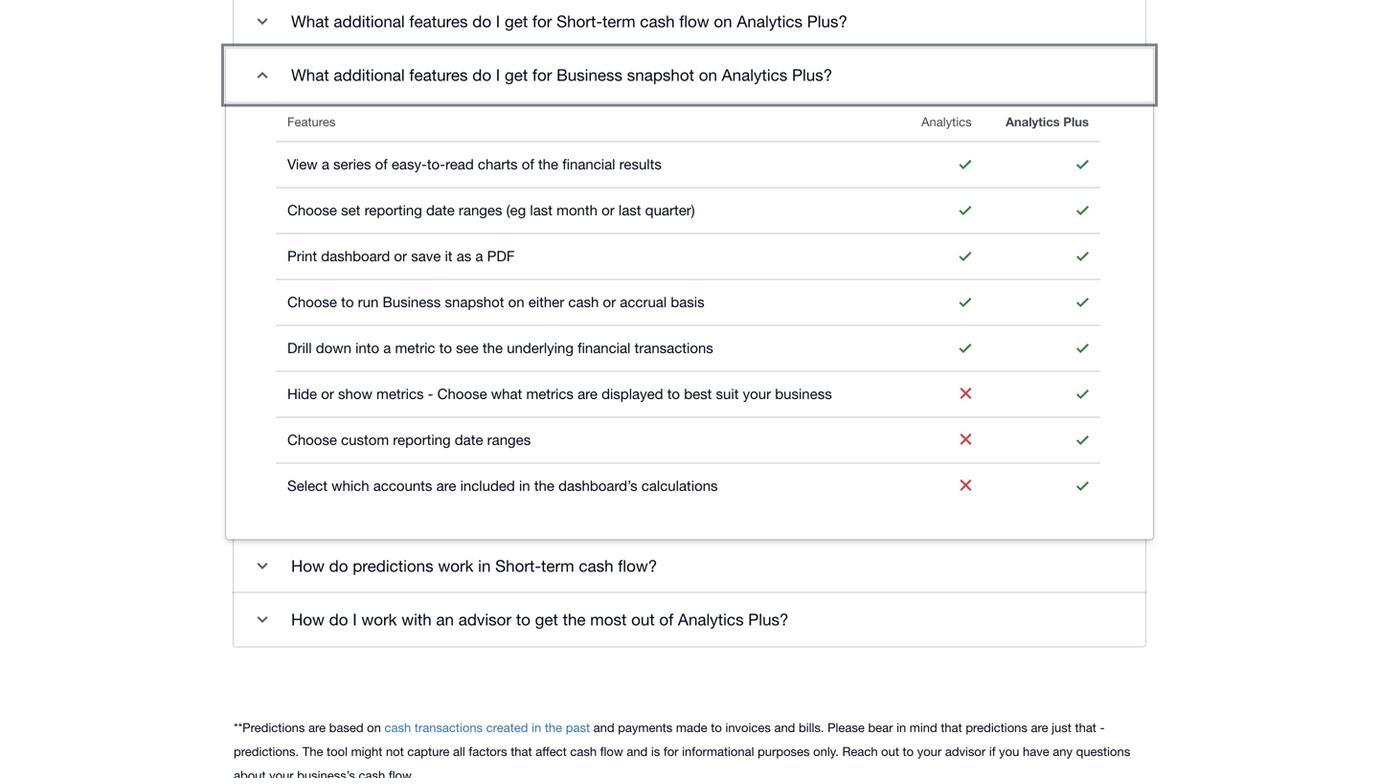 Task type: locate. For each thing, give the bounding box(es) containing it.
of right most
[[659, 611, 674, 629]]

0 vertical spatial predictions
[[353, 557, 434, 576]]

0 vertical spatial plus?
[[807, 12, 848, 31]]

predictions up with
[[353, 557, 434, 576]]

1 horizontal spatial advisor
[[945, 745, 986, 760]]

features for short-
[[409, 12, 468, 31]]

1 toggle image from the top
[[243, 56, 282, 95]]

please
[[828, 721, 865, 736]]

print dashboard or save it as a pdf
[[287, 248, 515, 265]]

term up what additional features do i get for business snapshot on analytics plus?
[[602, 12, 636, 31]]

flow?
[[618, 557, 657, 576]]

0 horizontal spatial transactions
[[415, 721, 483, 736]]

to up the informational on the bottom
[[711, 721, 722, 736]]

in up affect
[[532, 721, 541, 736]]

metrics
[[376, 386, 424, 402], [526, 386, 574, 402]]

1 vertical spatial work
[[361, 611, 397, 629]]

2 horizontal spatial your
[[917, 745, 942, 760]]

metrics right "what"
[[526, 386, 574, 402]]

- up questions
[[1100, 721, 1105, 736]]

work for in
[[438, 557, 474, 576]]

2 vertical spatial your
[[269, 769, 294, 779]]

toggle image
[[243, 56, 282, 95], [243, 601, 282, 640]]

plus
[[1064, 115, 1089, 129]]

transactions down basis
[[635, 340, 713, 356]]

1 vertical spatial i
[[496, 66, 500, 84]]

bills.
[[799, 721, 824, 736]]

2 toggle image from the top
[[243, 601, 282, 640]]

work inside how do i work with an advisor to get the most out of analytics plus? "dropdown button"
[[361, 611, 397, 629]]

1 vertical spatial features
[[409, 66, 468, 84]]

for down what additional features do i get for short-term cash flow on analytics plus?
[[532, 66, 552, 84]]

0 horizontal spatial last
[[530, 202, 553, 219]]

1 how from the top
[[291, 557, 325, 576]]

date
[[426, 202, 455, 219], [455, 432, 483, 448]]

1 vertical spatial plus?
[[792, 66, 833, 84]]

underlying
[[507, 340, 574, 356]]

0 vertical spatial a
[[322, 156, 329, 173]]

for right is
[[664, 745, 679, 760]]

2 horizontal spatial of
[[659, 611, 674, 629]]

to down how do predictions work in short-term cash flow? at the bottom of page
[[516, 611, 531, 629]]

what for what additional features do i get for business snapshot on analytics plus?
[[291, 66, 329, 84]]

0 horizontal spatial business
[[383, 294, 441, 311]]

1 vertical spatial flow
[[600, 745, 623, 760]]

flow.
[[389, 769, 415, 779]]

of
[[375, 156, 388, 173], [522, 156, 534, 173], [659, 611, 674, 629]]

view
[[287, 156, 318, 173]]

financial up month
[[562, 156, 615, 173]]

and right past at the bottom of page
[[594, 721, 615, 736]]

questions
[[1076, 745, 1130, 760]]

it
[[445, 248, 453, 265]]

are left just
[[1031, 721, 1048, 736]]

that right just
[[1075, 721, 1097, 736]]

cash right either
[[568, 294, 599, 311]]

or right hide on the left
[[321, 386, 334, 402]]

the inside "dropdown button"
[[563, 611, 586, 629]]

out
[[631, 611, 655, 629], [881, 745, 899, 760]]

term up how do i work with an advisor to get the most out of analytics plus?
[[541, 557, 574, 576]]

advisor left "if"
[[945, 745, 986, 760]]

toggle image inside how do predictions work in short-term cash flow? dropdown button
[[243, 548, 282, 586]]

what additional features do i get for short-term cash flow on analytics plus? button
[[234, 0, 1146, 49]]

ranges
[[459, 202, 502, 219], [487, 432, 531, 448]]

0 vertical spatial flow
[[679, 12, 709, 31]]

that right mind
[[941, 721, 962, 736]]

0 horizontal spatial metrics
[[376, 386, 424, 402]]

ranges down "what"
[[487, 432, 531, 448]]

out down bear
[[881, 745, 899, 760]]

charts
[[478, 156, 518, 173]]

get left most
[[535, 611, 558, 629]]

business's
[[297, 769, 355, 779]]

date up included
[[455, 432, 483, 448]]

1 horizontal spatial predictions
[[966, 721, 1028, 736]]

features
[[287, 115, 336, 129]]

0 vertical spatial short-
[[557, 12, 602, 31]]

0 horizontal spatial and
[[594, 721, 615, 736]]

1 horizontal spatial flow
[[679, 12, 709, 31]]

toggle image inside what additional features do i get for business snapshot on analytics plus? dropdown button
[[243, 56, 282, 95]]

predictions inside and payments made to invoices and bills. please bear in mind that predictions are just that - predictions. the tool might not capture all factors that affect cash flow and is for informational purposes only. reach out to your advisor if you have any questions about your business's cash flow.
[[966, 721, 1028, 736]]

your down mind
[[917, 745, 942, 760]]

1 vertical spatial your
[[917, 745, 942, 760]]

past
[[566, 721, 590, 736]]

analytics
[[737, 12, 803, 31], [722, 66, 788, 84], [922, 115, 972, 129], [1006, 115, 1060, 129], [678, 611, 744, 629]]

work inside how do predictions work in short-term cash flow? dropdown button
[[438, 557, 474, 576]]

1 vertical spatial financial
[[578, 340, 631, 356]]

flow down payments
[[600, 745, 623, 760]]

2 additional from the top
[[334, 66, 405, 84]]

1 horizontal spatial your
[[743, 386, 771, 402]]

a right into at left
[[383, 340, 391, 356]]

your down predictions.
[[269, 769, 294, 779]]

0 vertical spatial your
[[743, 386, 771, 402]]

made
[[676, 721, 708, 736]]

with
[[402, 611, 432, 629]]

0 horizontal spatial predictions
[[353, 557, 434, 576]]

0 vertical spatial -
[[428, 386, 433, 402]]

1 what from the top
[[291, 12, 329, 31]]

0 horizontal spatial advisor
[[459, 611, 512, 629]]

additional for what additional features do i get for business snapshot on analytics plus?
[[334, 66, 405, 84]]

i inside "dropdown button"
[[353, 611, 357, 629]]

0 vertical spatial snapshot
[[627, 66, 694, 84]]

get down what additional features do i get for short-term cash flow on analytics plus?
[[505, 66, 528, 84]]

0 vertical spatial i
[[496, 12, 500, 31]]

2 what from the top
[[291, 66, 329, 84]]

0 horizontal spatial -
[[428, 386, 433, 402]]

cash
[[640, 12, 675, 31], [568, 294, 599, 311], [579, 557, 614, 576], [385, 721, 411, 736], [570, 745, 597, 760], [359, 769, 385, 779]]

in right bear
[[897, 721, 906, 736]]

your
[[743, 386, 771, 402], [917, 745, 942, 760], [269, 769, 294, 779]]

toggle image for how do i work with an advisor to get the most out of analytics plus?
[[243, 601, 282, 640]]

date down "to-"
[[426, 202, 455, 219]]

custom
[[341, 432, 389, 448]]

and left is
[[627, 745, 648, 760]]

that
[[941, 721, 962, 736], [1075, 721, 1097, 736], [511, 745, 532, 760]]

2 last from the left
[[619, 202, 641, 219]]

2 vertical spatial get
[[535, 611, 558, 629]]

1 horizontal spatial work
[[438, 557, 474, 576]]

of left easy-
[[375, 156, 388, 173]]

advisor right 'an'
[[459, 611, 512, 629]]

in inside and payments made to invoices and bills. please bear in mind that predictions are just that - predictions. the tool might not capture all factors that affect cash flow and is for informational purposes only. reach out to your advisor if you have any questions about your business's cash flow.
[[897, 721, 906, 736]]

2 features from the top
[[409, 66, 468, 84]]

0 horizontal spatial work
[[361, 611, 397, 629]]

are left included
[[436, 478, 456, 494]]

last left quarter)
[[619, 202, 641, 219]]

what
[[291, 12, 329, 31], [291, 66, 329, 84]]

2 vertical spatial plus?
[[748, 611, 789, 629]]

view a series of easy-to-read charts of the financial results
[[287, 156, 662, 173]]

dashboard
[[321, 248, 390, 265]]

0 vertical spatial work
[[438, 557, 474, 576]]

business down what additional features do i get for short-term cash flow on analytics plus?
[[557, 66, 623, 84]]

0 horizontal spatial out
[[631, 611, 655, 629]]

what additional features do i get for short-term cash flow on analytics plus?
[[291, 12, 848, 31]]

an
[[436, 611, 454, 629]]

1 vertical spatial -
[[1100, 721, 1105, 736]]

1 horizontal spatial out
[[881, 745, 899, 760]]

2 metrics from the left
[[526, 386, 574, 402]]

ranges for custom
[[487, 432, 531, 448]]

1 vertical spatial for
[[532, 66, 552, 84]]

to down mind
[[903, 745, 914, 760]]

created
[[486, 721, 528, 736]]

date for set
[[426, 202, 455, 219]]

or left accrual
[[603, 294, 616, 311]]

predictions up "if"
[[966, 721, 1028, 736]]

0 vertical spatial for
[[532, 12, 552, 31]]

1 horizontal spatial of
[[522, 156, 534, 173]]

analytics plus
[[1006, 115, 1089, 129]]

toggle image
[[243, 3, 282, 41], [243, 548, 282, 586]]

flow inside and payments made to invoices and bills. please bear in mind that predictions are just that - predictions. the tool might not capture all factors that affect cash flow and is for informational purposes only. reach out to your advisor if you have any questions about your business's cash flow.
[[600, 745, 623, 760]]

1 toggle image from the top
[[243, 3, 282, 41]]

0 vertical spatial features
[[409, 12, 468, 31]]

1 horizontal spatial snapshot
[[627, 66, 694, 84]]

0 vertical spatial get
[[505, 12, 528, 31]]

are inside and payments made to invoices and bills. please bear in mind that predictions are just that - predictions. the tool might not capture all factors that affect cash flow and is for informational purposes only. reach out to your advisor if you have any questions about your business's cash flow.
[[1031, 721, 1048, 736]]

- down metric
[[428, 386, 433, 402]]

reporting right 'set'
[[365, 202, 422, 219]]

0 horizontal spatial a
[[322, 156, 329, 173]]

2 horizontal spatial that
[[1075, 721, 1097, 736]]

1 vertical spatial what
[[291, 66, 329, 84]]

choose up select
[[287, 432, 337, 448]]

1 vertical spatial snapshot
[[445, 294, 504, 311]]

1 vertical spatial how
[[291, 611, 325, 629]]

for
[[532, 12, 552, 31], [532, 66, 552, 84], [664, 745, 679, 760]]

work
[[438, 557, 474, 576], [361, 611, 397, 629]]

a
[[322, 156, 329, 173], [476, 248, 483, 265], [383, 340, 391, 356]]

the left most
[[563, 611, 586, 629]]

1 horizontal spatial -
[[1100, 721, 1105, 736]]

1 horizontal spatial metrics
[[526, 386, 574, 402]]

2 vertical spatial i
[[353, 611, 357, 629]]

1 horizontal spatial transactions
[[635, 340, 713, 356]]

i left with
[[353, 611, 357, 629]]

1 vertical spatial out
[[881, 745, 899, 760]]

what
[[491, 386, 522, 402]]

0 vertical spatial date
[[426, 202, 455, 219]]

financial
[[562, 156, 615, 173], [578, 340, 631, 356]]

1 vertical spatial toggle image
[[243, 548, 282, 586]]

in inside how do predictions work in short-term cash flow? dropdown button
[[478, 557, 491, 576]]

-
[[428, 386, 433, 402], [1100, 721, 1105, 736]]

in
[[519, 478, 530, 494], [478, 557, 491, 576], [532, 721, 541, 736], [897, 721, 906, 736]]

0 vertical spatial toggle image
[[243, 56, 282, 95]]

how do i work with an advisor to get the most out of analytics plus?
[[291, 611, 789, 629]]

choose for choose custom reporting date ranges
[[287, 432, 337, 448]]

short- up what additional features do i get for business snapshot on analytics plus?
[[557, 12, 602, 31]]

do
[[472, 12, 491, 31], [472, 66, 491, 84], [329, 557, 348, 576], [329, 611, 348, 629]]

about
[[234, 769, 266, 779]]

1 horizontal spatial a
[[383, 340, 391, 356]]

a right as
[[476, 248, 483, 265]]

0 vertical spatial financial
[[562, 156, 615, 173]]

i
[[496, 12, 500, 31], [496, 66, 500, 84], [353, 611, 357, 629]]

ranges left (eg
[[459, 202, 502, 219]]

that down created
[[511, 745, 532, 760]]

hide or show metrics - choose what metrics are displayed to best suit your business
[[287, 386, 832, 402]]

0 vertical spatial additional
[[334, 12, 405, 31]]

1 vertical spatial transactions
[[415, 721, 483, 736]]

the right charts
[[538, 156, 559, 173]]

0 vertical spatial how
[[291, 557, 325, 576]]

in up how do i work with an advisor to get the most out of analytics plus?
[[478, 557, 491, 576]]

last
[[530, 202, 553, 219], [619, 202, 641, 219]]

1 features from the top
[[409, 12, 468, 31]]

on up 'might'
[[367, 721, 381, 736]]

a right view
[[322, 156, 329, 173]]

0 horizontal spatial flow
[[600, 745, 623, 760]]

1 vertical spatial a
[[476, 248, 483, 265]]

short- up how do i work with an advisor to get the most out of analytics plus?
[[495, 557, 541, 576]]

0 vertical spatial advisor
[[459, 611, 512, 629]]

reach
[[842, 745, 878, 760]]

additional
[[334, 12, 405, 31], [334, 66, 405, 84]]

snapshot down what additional features do i get for short-term cash flow on analytics plus? dropdown button
[[627, 66, 694, 84]]

your right suit
[[743, 386, 771, 402]]

choose down "print" on the left top of page
[[287, 294, 337, 311]]

plus? inside how do i work with an advisor to get the most out of analytics plus? "dropdown button"
[[748, 611, 789, 629]]

1 vertical spatial short-
[[495, 557, 541, 576]]

advisor
[[459, 611, 512, 629], [945, 745, 986, 760]]

plus?
[[807, 12, 848, 31], [792, 66, 833, 84], [748, 611, 789, 629]]

0 vertical spatial ranges
[[459, 202, 502, 219]]

is
[[651, 745, 660, 760]]

toggle image for what additional features do i get for short-term cash flow on analytics plus?
[[243, 3, 282, 41]]

choose left 'set'
[[287, 202, 337, 219]]

out right most
[[631, 611, 655, 629]]

1 horizontal spatial business
[[557, 66, 623, 84]]

2 horizontal spatial and
[[774, 721, 795, 736]]

metrics right show
[[376, 386, 424, 402]]

choose
[[287, 202, 337, 219], [287, 294, 337, 311], [437, 386, 487, 402], [287, 432, 337, 448]]

2 toggle image from the top
[[243, 548, 282, 586]]

features
[[409, 12, 468, 31], [409, 66, 468, 84]]

i for short-
[[496, 12, 500, 31]]

for inside and payments made to invoices and bills. please bear in mind that predictions are just that - predictions. the tool might not capture all factors that affect cash flow and is for informational purposes only. reach out to your advisor if you have any questions about your business's cash flow.
[[664, 745, 679, 760]]

1 vertical spatial get
[[505, 66, 528, 84]]

snapshot
[[627, 66, 694, 84], [445, 294, 504, 311]]

and up purposes
[[774, 721, 795, 736]]

snapshot inside the faq section element
[[445, 294, 504, 311]]

0 vertical spatial term
[[602, 12, 636, 31]]

transactions up all
[[415, 721, 483, 736]]

get for business
[[505, 66, 528, 84]]

included
[[460, 478, 515, 494]]

i up charts
[[496, 66, 500, 84]]

0 horizontal spatial your
[[269, 769, 294, 779]]

0 vertical spatial toggle image
[[243, 3, 282, 41]]

how inside "dropdown button"
[[291, 611, 325, 629]]

in inside the faq section element
[[519, 478, 530, 494]]

choose set reporting date ranges (eg last month or last quarter)
[[287, 202, 695, 219]]

are
[[578, 386, 598, 402], [436, 478, 456, 494], [308, 721, 326, 736], [1031, 721, 1048, 736]]

of right charts
[[522, 156, 534, 173]]

reporting up accounts
[[393, 432, 451, 448]]

last right (eg
[[530, 202, 553, 219]]

1 vertical spatial date
[[455, 432, 483, 448]]

1 vertical spatial toggle image
[[243, 601, 282, 640]]

to
[[341, 294, 354, 311], [439, 340, 452, 356], [667, 386, 680, 402], [516, 611, 531, 629], [711, 721, 722, 736], [903, 745, 914, 760]]

predictions inside dropdown button
[[353, 557, 434, 576]]

transactions
[[635, 340, 713, 356], [415, 721, 483, 736]]

business right run
[[383, 294, 441, 311]]

you
[[999, 745, 1020, 760]]

0 vertical spatial reporting
[[365, 202, 422, 219]]

snapshot up see
[[445, 294, 504, 311]]

how inside dropdown button
[[291, 557, 325, 576]]

0 horizontal spatial short-
[[495, 557, 541, 576]]

1 vertical spatial predictions
[[966, 721, 1028, 736]]

financial up displayed
[[578, 340, 631, 356]]

toggle image inside how do i work with an advisor to get the most out of analytics plus? "dropdown button"
[[243, 601, 282, 640]]

1 vertical spatial additional
[[334, 66, 405, 84]]

flow up what additional features do i get for business snapshot on analytics plus? dropdown button
[[679, 12, 709, 31]]

1 vertical spatial ranges
[[487, 432, 531, 448]]

work left with
[[361, 611, 397, 629]]

flow
[[679, 12, 709, 31], [600, 745, 623, 760]]

work up 'an'
[[438, 557, 474, 576]]

0 vertical spatial business
[[557, 66, 623, 84]]

1 vertical spatial reporting
[[393, 432, 451, 448]]

run
[[358, 294, 379, 311]]

0 vertical spatial out
[[631, 611, 655, 629]]

get
[[505, 12, 528, 31], [505, 66, 528, 84], [535, 611, 558, 629]]

the
[[538, 156, 559, 173], [483, 340, 503, 356], [534, 478, 555, 494], [563, 611, 586, 629], [545, 721, 562, 736]]

0 horizontal spatial of
[[375, 156, 388, 173]]

and
[[594, 721, 615, 736], [774, 721, 795, 736], [627, 745, 648, 760]]

1 horizontal spatial last
[[619, 202, 641, 219]]

2 vertical spatial a
[[383, 340, 391, 356]]

1 vertical spatial term
[[541, 557, 574, 576]]

on left either
[[508, 294, 524, 311]]

in right included
[[519, 478, 530, 494]]

2 how from the top
[[291, 611, 325, 629]]

for up what additional features do i get for business snapshot on analytics plus?
[[532, 12, 552, 31]]

1 vertical spatial advisor
[[945, 745, 986, 760]]

- inside the faq section element
[[428, 386, 433, 402]]

drill
[[287, 340, 312, 356]]

i up what additional features do i get for business snapshot on analytics plus?
[[496, 12, 500, 31]]

displayed
[[602, 386, 663, 402]]

toggle image inside what additional features do i get for short-term cash flow on analytics plus? dropdown button
[[243, 3, 282, 41]]

1 additional from the top
[[334, 12, 405, 31]]

get up what additional features do i get for business snapshot on analytics plus?
[[505, 12, 528, 31]]

1 vertical spatial business
[[383, 294, 441, 311]]

0 vertical spatial what
[[291, 12, 329, 31]]

0 horizontal spatial snapshot
[[445, 294, 504, 311]]

advisor inside "dropdown button"
[[459, 611, 512, 629]]

2 vertical spatial for
[[664, 745, 679, 760]]



Task type: describe. For each thing, give the bounding box(es) containing it.
cash up not
[[385, 721, 411, 736]]

**predictions
[[234, 721, 305, 736]]

informational
[[682, 745, 754, 760]]

work for with
[[361, 611, 397, 629]]

of inside "dropdown button"
[[659, 611, 674, 629]]

accounts
[[373, 478, 432, 494]]

transactions inside the faq section element
[[635, 340, 713, 356]]

0 horizontal spatial term
[[541, 557, 574, 576]]

1 metrics from the left
[[376, 386, 424, 402]]

do inside "dropdown button"
[[329, 611, 348, 629]]

based
[[329, 721, 364, 736]]

accrual
[[620, 294, 667, 311]]

cash up what additional features do i get for business snapshot on analytics plus? dropdown button
[[640, 12, 675, 31]]

either
[[528, 294, 564, 311]]

1 last from the left
[[530, 202, 553, 219]]

mind
[[910, 721, 937, 736]]

all
[[453, 745, 465, 760]]

for for short-
[[532, 12, 552, 31]]

or right month
[[602, 202, 615, 219]]

(eg
[[506, 202, 526, 219]]

business inside the faq section element
[[383, 294, 441, 311]]

predictions.
[[234, 745, 299, 760]]

payments
[[618, 721, 673, 736]]

business
[[775, 386, 832, 402]]

capture
[[407, 745, 450, 760]]

which
[[332, 478, 369, 494]]

print
[[287, 248, 317, 265]]

0 horizontal spatial that
[[511, 745, 532, 760]]

flow inside dropdown button
[[679, 12, 709, 31]]

factors
[[469, 745, 507, 760]]

show
[[338, 386, 372, 402]]

affect
[[536, 745, 567, 760]]

i for business
[[496, 66, 500, 84]]

basis
[[671, 294, 705, 311]]

easy-
[[392, 156, 427, 173]]

calculations
[[642, 478, 718, 494]]

get for short-
[[505, 12, 528, 31]]

to-
[[427, 156, 445, 173]]

get inside "dropdown button"
[[535, 611, 558, 629]]

dashboard's
[[559, 478, 638, 494]]

how do i work with an advisor to get the most out of analytics plus? button
[[234, 594, 1146, 647]]

1 horizontal spatial and
[[627, 745, 648, 760]]

toggle image for what additional features do i get for business snapshot on analytics plus?
[[243, 56, 282, 95]]

to left best
[[667, 386, 680, 402]]

additional for what additional features do i get for short-term cash flow on analytics plus?
[[334, 12, 405, 31]]

metric
[[395, 340, 435, 356]]

cash inside the faq section element
[[568, 294, 599, 311]]

out inside "dropdown button"
[[631, 611, 655, 629]]

out inside and payments made to invoices and bills. please bear in mind that predictions are just that - predictions. the tool might not capture all factors that affect cash flow and is for informational purposes only. reach out to your advisor if you have any questions about your business's cash flow.
[[881, 745, 899, 760]]

series
[[333, 156, 371, 173]]

not
[[386, 745, 404, 760]]

save
[[411, 248, 441, 265]]

advisor inside and payments made to invoices and bills. please bear in mind that predictions are just that - predictions. the tool might not capture all factors that affect cash flow and is for informational purposes only. reach out to your advisor if you have any questions about your business's cash flow.
[[945, 745, 986, 760]]

plus? inside what additional features do i get for short-term cash flow on analytics plus? dropdown button
[[807, 12, 848, 31]]

to inside "dropdown button"
[[516, 611, 531, 629]]

as
[[457, 248, 472, 265]]

1 horizontal spatial that
[[941, 721, 962, 736]]

or left save
[[394, 248, 407, 265]]

what additional features do i get for business snapshot on analytics plus?
[[291, 66, 833, 84]]

see
[[456, 340, 479, 356]]

are left displayed
[[578, 386, 598, 402]]

read
[[445, 156, 474, 173]]

only.
[[813, 745, 839, 760]]

1 horizontal spatial short-
[[557, 12, 602, 31]]

most
[[590, 611, 627, 629]]

features for business
[[409, 66, 468, 84]]

how do predictions work in short-term cash flow? button
[[234, 540, 1146, 594]]

reporting for custom
[[393, 432, 451, 448]]

cash left the flow?
[[579, 557, 614, 576]]

into
[[355, 340, 379, 356]]

are up the
[[308, 721, 326, 736]]

on up what additional features do i get for business snapshot on analytics plus? dropdown button
[[714, 12, 732, 31]]

business inside dropdown button
[[557, 66, 623, 84]]

cash transactions created in the past link
[[385, 721, 590, 736]]

- inside and payments made to invoices and bills. please bear in mind that predictions are just that - predictions. the tool might not capture all factors that affect cash flow and is for informational purposes only. reach out to your advisor if you have any questions about your business's cash flow.
[[1100, 721, 1105, 736]]

to left run
[[341, 294, 354, 311]]

bear
[[868, 721, 893, 736]]

and payments made to invoices and bills. please bear in mind that predictions are just that - predictions. the tool might not capture all factors that affect cash flow and is for informational purposes only. reach out to your advisor if you have any questions about your business's cash flow.
[[234, 721, 1130, 779]]

**predictions are based on cash transactions created in the past
[[234, 721, 590, 736]]

how for how do predictions work in short-term cash flow?
[[291, 557, 325, 576]]

choose to run business snapshot on either cash or accrual basis
[[287, 294, 705, 311]]

faq section element
[[276, 103, 1101, 509]]

if
[[989, 745, 996, 760]]

quarter)
[[645, 202, 695, 219]]

down
[[316, 340, 351, 356]]

reporting for set
[[365, 202, 422, 219]]

analytics inside "dropdown button"
[[678, 611, 744, 629]]

the right see
[[483, 340, 503, 356]]

hide
[[287, 386, 317, 402]]

2 horizontal spatial a
[[476, 248, 483, 265]]

snapshot inside dropdown button
[[627, 66, 694, 84]]

pdf
[[487, 248, 515, 265]]

choose left "what"
[[437, 386, 487, 402]]

suit
[[716, 386, 739, 402]]

what additional features do i get for business snapshot on analytics plus? button
[[226, 49, 1153, 102]]

for for business
[[532, 66, 552, 84]]

plus? inside what additional features do i get for business snapshot on analytics plus? dropdown button
[[792, 66, 833, 84]]

drill down into a metric to see the underlying financial transactions
[[287, 340, 713, 356]]

select which accounts are included in the dashboard's calculations
[[287, 478, 718, 494]]

set
[[341, 202, 361, 219]]

select
[[287, 478, 328, 494]]

what for what additional features do i get for short-term cash flow on analytics plus?
[[291, 12, 329, 31]]

tool
[[327, 745, 348, 760]]

results
[[619, 156, 662, 173]]

month
[[557, 202, 598, 219]]

have
[[1023, 745, 1050, 760]]

the up affect
[[545, 721, 562, 736]]

to left see
[[439, 340, 452, 356]]

your inside the faq section element
[[743, 386, 771, 402]]

any
[[1053, 745, 1073, 760]]

might
[[351, 745, 383, 760]]

date for custom
[[455, 432, 483, 448]]

choose custom reporting date ranges
[[287, 432, 531, 448]]

best
[[684, 386, 712, 402]]

the left dashboard's
[[534, 478, 555, 494]]

how for how do i work with an advisor to get the most out of analytics plus?
[[291, 611, 325, 629]]

cash down past at the bottom of page
[[570, 745, 597, 760]]

how do predictions work in short-term cash flow?
[[291, 557, 657, 576]]

1 horizontal spatial term
[[602, 12, 636, 31]]

purposes
[[758, 745, 810, 760]]

on down what additional features do i get for short-term cash flow on analytics plus? dropdown button
[[699, 66, 717, 84]]

the
[[302, 745, 323, 760]]

choose for choose to run business snapshot on either cash or accrual basis
[[287, 294, 337, 311]]

choose for choose set reporting date ranges (eg last month or last quarter)
[[287, 202, 337, 219]]

cash down 'might'
[[359, 769, 385, 779]]

toggle image for how do predictions work in short-term cash flow?
[[243, 548, 282, 586]]

invoices
[[726, 721, 771, 736]]

ranges for set
[[459, 202, 502, 219]]



Task type: vqa. For each thing, say whether or not it's contained in the screenshot.
the topmost the cash
no



